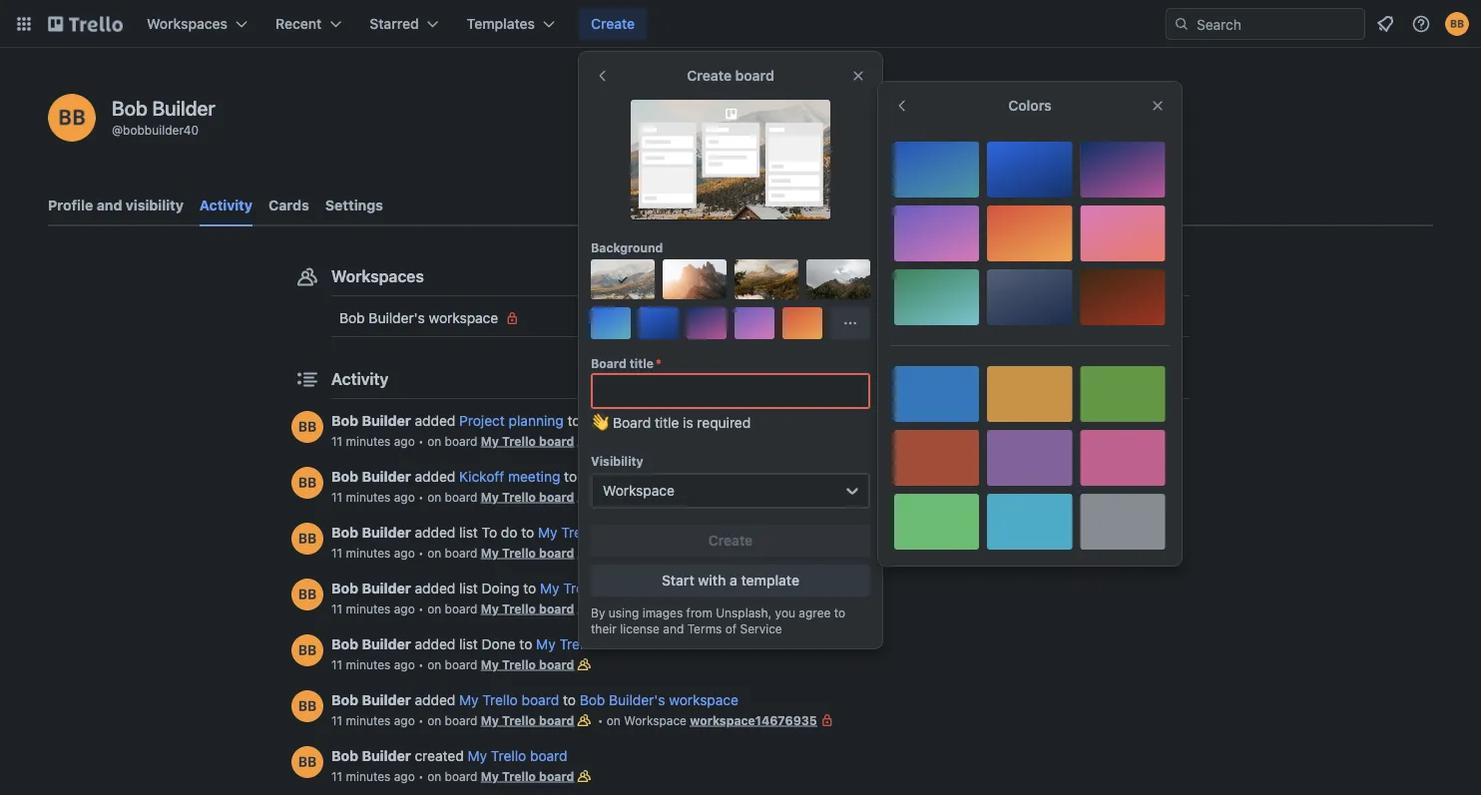 Task type: locate. For each thing, give the bounding box(es) containing it.
11 for bob builder (bobbuilder40) icon corresponding to created
[[331, 770, 342, 783]]

11 for added's bob builder (bobbuilder40) icon
[[331, 490, 342, 504]]

1 vertical spatial bob builder (bobbuilder40) image
[[291, 523, 323, 555]]

all members of the workspace can see and edit this board. image for bob builder added list done to my trello board
[[574, 655, 594, 675]]

1 all members of the workspace can see and edit this board. image from the top
[[574, 487, 594, 507]]

added
[[415, 413, 455, 429], [415, 469, 455, 485], [415, 524, 455, 541], [415, 580, 455, 597], [415, 636, 455, 653], [415, 692, 455, 709]]

1 minutes from the top
[[346, 434, 391, 448]]

11 for bob builder (bobbuilder40) image corresponding to to to do
[[331, 434, 342, 448]]

added down bob builder added kickoff meeting to to do at the bottom of the page
[[415, 524, 455, 541]]

2 11 minutes ago link from the top
[[331, 490, 415, 504]]

bob for bob builder added kickoff meeting to to do
[[331, 469, 358, 485]]

and right profile
[[97, 197, 122, 214]]

0 vertical spatial workspaces
[[147, 15, 228, 32]]

11 for bob builder (bobbuilder40) image associated with bob builder added list doing to my trello board
[[331, 602, 342, 616]]

on for added's bob builder (bobbuilder40) icon
[[427, 490, 441, 504]]

1 horizontal spatial and
[[663, 622, 684, 636]]

create button
[[579, 8, 647, 40], [591, 525, 870, 557]]

bob builder created my trello board
[[331, 748, 568, 765]]

license link
[[620, 622, 660, 636]]

minutes for added's bob builder (bobbuilder40) icon
[[346, 490, 391, 504]]

bobbuilder40
[[123, 123, 199, 137]]

builder
[[152, 96, 215, 119], [362, 413, 411, 429], [362, 469, 411, 485], [362, 524, 411, 541], [362, 580, 411, 597], [362, 636, 411, 653], [362, 692, 411, 709], [362, 748, 411, 765]]

added for done
[[415, 636, 455, 653]]

on for bob builder (bobbuilder40) image corresponding to to to do
[[427, 434, 441, 448]]

do
[[603, 413, 620, 429], [600, 469, 617, 485], [501, 524, 517, 541]]

None text field
[[591, 373, 870, 409]]

and inside 'link'
[[97, 197, 122, 214]]

ago down bob builder added kickoff meeting to to do at the bottom of the page
[[394, 490, 415, 504]]

and for visibility
[[97, 197, 122, 214]]

board title *
[[591, 356, 661, 370]]

3 list from the top
[[459, 636, 478, 653]]

start with a template
[[662, 572, 799, 589]]

return to previous screen image
[[595, 68, 611, 84]]

meeting
[[508, 469, 560, 485]]

0 vertical spatial workspace
[[603, 483, 675, 499]]

0 vertical spatial bob builder's workspace link
[[331, 302, 1190, 334]]

sm image
[[502, 308, 522, 328]]

2 bob builder (bobbuilder40) image from the top
[[291, 523, 323, 555]]

create button inside primary element
[[579, 8, 647, 40]]

added left the done
[[415, 636, 455, 653]]

2 11 from the top
[[331, 490, 342, 504]]

builder for bob builder added list doing to my trello board
[[362, 580, 411, 597]]

1 vertical spatial close popover image
[[1150, 98, 1166, 114]]

board
[[591, 356, 627, 370], [613, 415, 651, 431]]

ago down bob builder added list doing to my trello board
[[394, 602, 415, 616]]

added for planning
[[415, 413, 455, 429]]

11 minutes ago • on board my trello board down bob builder added list doing to my trello board
[[331, 602, 574, 616]]

settings link
[[325, 188, 383, 224]]

create button up start with a template at the bottom
[[591, 525, 870, 557]]

3 all members of the workspace can see and edit this board. image from the top
[[574, 711, 594, 731]]

• down bob builder added list doing to my trello board
[[418, 602, 424, 616]]

0 vertical spatial do
[[603, 413, 620, 429]]

and down "images"
[[663, 622, 684, 636]]

5 minutes from the top
[[346, 658, 391, 672]]

3 bob builder (bobbuilder40) image from the top
[[291, 747, 323, 778]]

added left project in the left of the page
[[415, 413, 455, 429]]

5 ago from the top
[[394, 658, 415, 672]]

3 added from the top
[[415, 524, 455, 541]]

• on workspace workspace14676935
[[594, 714, 817, 728]]

workspace inside the bob builder's workspace link
[[429, 310, 498, 326]]

on down the bob builder added list done to my trello board
[[427, 658, 441, 672]]

ago up created
[[394, 714, 415, 728]]

2 minutes from the top
[[346, 490, 391, 504]]

bob for bob builder added project planning to to do
[[331, 413, 358, 429]]

minutes
[[346, 434, 391, 448], [346, 490, 391, 504], [346, 546, 391, 560], [346, 602, 391, 616], [346, 658, 391, 672], [346, 714, 391, 728], [346, 770, 391, 783]]

👋
[[591, 415, 605, 431]]

7 11 minutes ago • on board my trello board from the top
[[331, 770, 574, 783]]

workspace down 'visibility'
[[603, 483, 675, 499]]

cards
[[268, 197, 309, 214]]

0 vertical spatial activity
[[200, 197, 252, 214]]

1 vertical spatial list
[[459, 580, 478, 597]]

bob builder (bobbuilder40) image for created
[[291, 747, 323, 778]]

1 vertical spatial 11 minutes ago link
[[331, 490, 415, 504]]

added for trello
[[415, 692, 455, 709]]

bob builder added list done to my trello board
[[331, 636, 636, 653]]

trello
[[502, 434, 536, 448], [502, 490, 536, 504], [561, 524, 597, 541], [502, 546, 536, 560], [563, 580, 599, 597], [502, 602, 536, 616], [559, 636, 595, 653], [502, 658, 536, 672], [482, 692, 518, 709], [502, 714, 536, 728], [491, 748, 526, 765], [502, 770, 536, 783]]

0 vertical spatial create
[[591, 15, 635, 32]]

1 vertical spatial workspace
[[624, 714, 687, 728]]

1 bob builder (bobbuilder40) image from the top
[[291, 467, 323, 499]]

0 vertical spatial close popover image
[[850, 68, 866, 84]]

on down the "bob builder added my trello board to bob builder's workspace"
[[607, 714, 621, 728]]

to down 'visibility'
[[581, 469, 596, 485]]

bob for bob builder added list done to my trello board
[[331, 636, 358, 653]]

with
[[698, 572, 726, 589]]

•
[[418, 434, 424, 448], [418, 490, 424, 504], [418, 546, 424, 560], [418, 602, 424, 616], [418, 658, 424, 672], [418, 714, 424, 728], [598, 714, 603, 728], [418, 770, 424, 783]]

4 11 from the top
[[331, 602, 342, 616]]

1 vertical spatial and
[[663, 622, 684, 636]]

2 vertical spatial all members of the workspace can see and edit this board. image
[[574, 655, 594, 675]]

2 vertical spatial do
[[501, 524, 517, 541]]

workspace left sm icon
[[429, 310, 498, 326]]

2 added from the top
[[415, 469, 455, 485]]

1 horizontal spatial builder's
[[609, 692, 665, 709]]

11 minutes ago link
[[331, 434, 415, 448], [331, 490, 415, 504]]

to
[[567, 413, 580, 429], [564, 469, 577, 485], [521, 524, 534, 541], [523, 580, 536, 597], [834, 606, 845, 620], [519, 636, 532, 653], [563, 692, 576, 709]]

11 minutes ago • on board my trello board down the bob builder added project planning to to do
[[331, 434, 574, 448]]

3 11 minutes ago • on board my trello board from the top
[[331, 546, 574, 560]]

3 ago from the top
[[394, 546, 415, 560]]

background element
[[591, 259, 870, 339]]

bob builder (bobbuilder40) image
[[1445, 12, 1469, 36], [48, 94, 96, 142], [291, 411, 323, 443], [291, 579, 323, 611], [291, 635, 323, 667], [291, 691, 323, 723]]

list down bob builder added kickoff meeting to to do at the bottom of the page
[[459, 524, 478, 541]]

all members of the workspace can see and edit this board. image up their
[[574, 599, 594, 619]]

board right 👋
[[613, 415, 651, 431]]

board left "*"
[[591, 356, 627, 370]]

on down bob builder added list doing to my trello board
[[427, 602, 441, 616]]

1 vertical spatial create
[[687, 67, 732, 84]]

3 all members of the workspace can see and edit this board. image from the top
[[574, 655, 594, 675]]

all members of the workspace can see and edit this board. image up 'visibility'
[[574, 431, 594, 451]]

recent
[[276, 15, 322, 32]]

11 minutes ago • on board my trello board down the bob builder added list done to my trello board
[[331, 658, 574, 672]]

on down the bob builder added project planning to to do
[[427, 434, 441, 448]]

create up return to previous screen image
[[591, 15, 635, 32]]

4 minutes from the top
[[346, 602, 391, 616]]

list left the done
[[459, 636, 478, 653]]

1 ago from the top
[[394, 434, 415, 448]]

on for bob builder (bobbuilder40) image for bob builder added list done to my trello board
[[427, 658, 441, 672]]

profile
[[48, 197, 93, 214]]

list for doing
[[459, 580, 478, 597]]

1 vertical spatial all members of the workspace can see and edit this board. image
[[574, 599, 594, 619]]

to up bob builder added list doing to my trello board
[[482, 524, 497, 541]]

0 vertical spatial all members of the workspace can see and edit this board. image
[[574, 431, 594, 451]]

of
[[725, 622, 737, 636]]

activity left cards
[[200, 197, 252, 214]]

0 horizontal spatial title
[[630, 356, 654, 370]]

added left kickoff
[[415, 469, 455, 485]]

close popover image
[[850, 68, 866, 84], [1150, 98, 1166, 114]]

colors
[[1008, 97, 1052, 114]]

• down created
[[418, 770, 424, 783]]

*
[[656, 356, 661, 370]]

11 minutes ago • on board my trello board for all members of the workspace can see and edit this board. image related to to to do
[[331, 490, 574, 504]]

all members of the workspace can see and edit this board. image
[[574, 431, 594, 451], [574, 599, 594, 619], [574, 655, 594, 675]]

Search field
[[1190, 9, 1364, 39]]

2 list from the top
[[459, 580, 478, 597]]

workspaces
[[147, 15, 228, 32], [331, 267, 424, 286]]

workspaces up bob builder @ bobbuilder40
[[147, 15, 228, 32]]

custom image image
[[615, 271, 631, 287]]

bob builder added list to do to my trello board
[[331, 524, 638, 541]]

0 horizontal spatial builder's
[[369, 310, 425, 326]]

4 all members of the workspace can see and edit this board. image from the top
[[574, 767, 594, 786]]

list left doing
[[459, 580, 478, 597]]

to up 'visibility'
[[584, 413, 600, 429]]

on up created
[[427, 714, 441, 728]]

on down created
[[427, 770, 441, 783]]

0 vertical spatial builder's
[[369, 310, 425, 326]]

minutes for bob builder (bobbuilder40) image corresponding to to to do
[[346, 434, 391, 448]]

settings
[[325, 197, 383, 214]]

11 minutes ago • on board my trello board
[[331, 434, 574, 448], [331, 490, 574, 504], [331, 546, 574, 560], [331, 602, 574, 616], [331, 658, 574, 672], [331, 714, 574, 728], [331, 770, 574, 783]]

create
[[591, 15, 635, 32], [687, 67, 732, 84], [709, 532, 753, 549]]

0 vertical spatial board
[[591, 356, 627, 370]]

1 vertical spatial bob builder's workspace link
[[580, 692, 738, 709]]

7 minutes from the top
[[346, 770, 391, 783]]

1 horizontal spatial title
[[655, 415, 679, 431]]

service
[[740, 622, 782, 636]]

11 for added list to do to's bob builder (bobbuilder40) icon
[[331, 546, 342, 560]]

5 added from the top
[[415, 636, 455, 653]]

my
[[481, 434, 499, 448], [481, 490, 499, 504], [538, 524, 557, 541], [481, 546, 499, 560], [540, 580, 559, 597], [481, 602, 499, 616], [536, 636, 556, 653], [481, 658, 499, 672], [459, 692, 479, 709], [481, 714, 499, 728], [468, 748, 487, 765], [481, 770, 499, 783]]

minutes for bob builder (bobbuilder40) image for bob builder added list done to my trello board
[[346, 658, 391, 672]]

workspace
[[429, 310, 498, 326], [669, 692, 738, 709]]

you
[[775, 606, 795, 620]]

2 11 minutes ago • on board my trello board from the top
[[331, 490, 574, 504]]

this workspace is private. it's not indexed or visible to those outside the workspace. image
[[817, 711, 837, 731]]

builder for bob builder added kickoff meeting to to do
[[362, 469, 411, 485]]

👋 board title is required
[[591, 415, 751, 431]]

1 11 from the top
[[331, 434, 342, 448]]

added left doing
[[415, 580, 455, 597]]

7 11 from the top
[[331, 770, 342, 783]]

create up start with a template at the bottom
[[709, 532, 753, 549]]

all members of the workspace can see and edit this board. image for to to do
[[574, 487, 594, 507]]

list
[[459, 524, 478, 541], [459, 580, 478, 597], [459, 636, 478, 653]]

added up created
[[415, 692, 455, 709]]

0 horizontal spatial workspace
[[429, 310, 498, 326]]

search image
[[1174, 16, 1190, 32]]

by using images from unsplash, you agree to their
[[591, 606, 845, 636]]

11 minutes ago • on board my trello board down bob builder added kickoff meeting to to do at the bottom of the page
[[331, 490, 574, 504]]

planning
[[509, 413, 564, 429]]

create down primary element in the top of the page
[[687, 67, 732, 84]]

on down bob builder added list to do to my trello board
[[427, 546, 441, 560]]

11 minutes ago • on board my trello board up "bob builder created my trello board"
[[331, 714, 574, 728]]

0 vertical spatial create button
[[579, 8, 647, 40]]

6 11 minutes ago • on board my trello board from the top
[[331, 714, 574, 728]]

bob builder (bobbuilder40) image
[[291, 467, 323, 499], [291, 523, 323, 555], [291, 747, 323, 778]]

create button up return to previous screen image
[[579, 8, 647, 40]]

0 vertical spatial and
[[97, 197, 122, 214]]

templates
[[467, 15, 535, 32]]

builder for bob builder added project planning to to do
[[362, 413, 411, 429]]

2 vertical spatial to
[[482, 524, 497, 541]]

1 11 minutes ago • on board my trello board from the top
[[331, 434, 574, 448]]

all members of the workspace can see and edit this board. image
[[574, 487, 594, 507], [574, 543, 594, 563], [574, 711, 594, 731], [574, 767, 594, 786]]

my trello board link
[[481, 434, 574, 448], [481, 490, 574, 504], [538, 524, 638, 541], [481, 546, 574, 560], [540, 580, 640, 597], [481, 602, 574, 616], [536, 636, 636, 653], [481, 658, 574, 672], [459, 692, 559, 709], [481, 714, 574, 728], [468, 748, 568, 765], [481, 770, 574, 783]]

activity
[[200, 197, 252, 214], [331, 370, 389, 389]]

unsplash,
[[716, 606, 772, 620]]

ago down the bob builder added list done to my trello board
[[394, 658, 415, 672]]

5 11 from the top
[[331, 658, 342, 672]]

create board
[[687, 67, 774, 84]]

2 all members of the workspace can see and edit this board. image from the top
[[574, 599, 594, 619]]

all members of the workspace can see and edit this board. image for bob builder created my trello board
[[574, 767, 594, 786]]

0 horizontal spatial close popover image
[[850, 68, 866, 84]]

return to previous screen image
[[894, 98, 910, 114]]

ago
[[394, 434, 415, 448], [394, 490, 415, 504], [394, 546, 415, 560], [394, 602, 415, 616], [394, 658, 415, 672], [394, 714, 415, 728], [394, 770, 415, 783]]

and
[[97, 197, 122, 214], [663, 622, 684, 636]]

• down bob builder added list to do to my trello board
[[418, 546, 424, 560]]

6 added from the top
[[415, 692, 455, 709]]

0 vertical spatial list
[[459, 524, 478, 541]]

all members of the workspace can see and edit this board. image for to
[[574, 711, 594, 731]]

1 11 minutes ago link from the top
[[331, 434, 415, 448]]

11 minutes ago • on board my trello board down bob builder added list to do to my trello board
[[331, 546, 574, 560]]

on down bob builder added kickoff meeting to to do at the bottom of the page
[[427, 490, 441, 504]]

0 vertical spatial workspace
[[429, 310, 498, 326]]

• down the "bob builder added my trello board to bob builder's workspace"
[[598, 714, 603, 728]]

11 minutes ago • on board my trello board for all members of the workspace can see and edit this board. icon associated with bob builder added list done to my trello board
[[331, 658, 574, 672]]

workspace up • on workspace workspace14676935
[[669, 692, 738, 709]]

templates button
[[455, 8, 567, 40]]

11
[[331, 434, 342, 448], [331, 490, 342, 504], [331, 546, 342, 560], [331, 602, 342, 616], [331, 658, 342, 672], [331, 714, 342, 728], [331, 770, 342, 783]]

all members of the workspace can see and edit this board. image down their
[[574, 655, 594, 675]]

do up 'visibility'
[[603, 413, 620, 429]]

1 horizontal spatial close popover image
[[1150, 98, 1166, 114]]

11 minutes ago link for bob builder added kickoff meeting to to do
[[331, 490, 415, 504]]

close popover image for colors
[[1150, 98, 1166, 114]]

activity down bob builder's workspace
[[331, 370, 389, 389]]

0 vertical spatial bob builder (bobbuilder40) image
[[291, 467, 323, 499]]

bob builder (bobbuilder40) image for added
[[291, 467, 323, 499]]

board
[[735, 67, 774, 84], [445, 434, 478, 448], [539, 434, 574, 448], [445, 490, 478, 504], [539, 490, 574, 504], [600, 524, 638, 541], [445, 546, 478, 560], [539, 546, 574, 560], [602, 580, 640, 597], [445, 602, 478, 616], [539, 602, 574, 616], [599, 636, 636, 653], [445, 658, 478, 672], [539, 658, 574, 672], [522, 692, 559, 709], [445, 714, 478, 728], [539, 714, 574, 728], [530, 748, 568, 765], [445, 770, 478, 783], [539, 770, 574, 783]]

on for bob builder (bobbuilder40) icon corresponding to created
[[427, 770, 441, 783]]

0 horizontal spatial and
[[97, 197, 122, 214]]

1 list from the top
[[459, 524, 478, 541]]

title left is
[[655, 415, 679, 431]]

bob builder added my trello board to bob builder's workspace
[[331, 692, 738, 709]]

11 minutes ago • on board my trello board for to to do's all members of the workspace can see and edit this board. icon
[[331, 434, 574, 448]]

1 vertical spatial to
[[581, 469, 596, 485]]

bob builder's workspace
[[339, 310, 498, 326]]

2 vertical spatial list
[[459, 636, 478, 653]]

bob builder (bobbuilder40) image for to
[[291, 691, 323, 723]]

workspace
[[603, 483, 675, 499], [624, 714, 687, 728]]

4 11 minutes ago • on board my trello board from the top
[[331, 602, 574, 616]]

11 for bob builder (bobbuilder40) image for bob builder added list done to my trello board
[[331, 658, 342, 672]]

2 vertical spatial bob builder (bobbuilder40) image
[[291, 747, 323, 778]]

to
[[584, 413, 600, 429], [581, 469, 596, 485], [482, 524, 497, 541]]

0 vertical spatial to
[[584, 413, 600, 429]]

bob
[[112, 96, 148, 119], [339, 310, 365, 326], [331, 413, 358, 429], [331, 469, 358, 485], [331, 524, 358, 541], [331, 580, 358, 597], [331, 636, 358, 653], [331, 692, 358, 709], [580, 692, 605, 709], [331, 748, 358, 765]]

bob builder (bobbuilder40) image for bob builder added list done to my trello board
[[291, 635, 323, 667]]

workspaces up bob builder's workspace
[[331, 267, 424, 286]]

and for terms
[[663, 622, 684, 636]]

bob for bob builder added list doing to my trello board
[[331, 580, 358, 597]]

terms
[[687, 622, 722, 636]]

doing
[[482, 580, 519, 597]]

ago down the bob builder added project planning to to do
[[394, 434, 415, 448]]

visibility
[[591, 454, 643, 468]]

0 vertical spatial title
[[630, 356, 654, 370]]

builder's
[[369, 310, 425, 326], [609, 692, 665, 709]]

1 vertical spatial do
[[600, 469, 617, 485]]

0 vertical spatial 11 minutes ago link
[[331, 434, 415, 448]]

bob inside bob builder @ bobbuilder40
[[112, 96, 148, 119]]

• down the bob builder added list done to my trello board
[[418, 658, 424, 672]]

is
[[683, 415, 693, 431]]

0 horizontal spatial workspaces
[[147, 15, 228, 32]]

11 minutes ago • on board my trello board down "bob builder created my trello board"
[[331, 770, 574, 783]]

ago down bob builder added list to do to my trello board
[[394, 546, 415, 560]]

3 11 from the top
[[331, 546, 342, 560]]

title
[[630, 356, 654, 370], [655, 415, 679, 431]]

all members of the workspace can see and edit this board. image for bob builder added list to do to my trello board
[[574, 543, 594, 563]]

to for bob builder added kickoff meeting to to do
[[581, 469, 596, 485]]

5 11 minutes ago • on board my trello board from the top
[[331, 658, 574, 672]]

activity link
[[200, 188, 252, 227]]

primary element
[[0, 0, 1481, 48]]

do down 'visibility'
[[600, 469, 617, 485]]

project
[[459, 413, 505, 429]]

title left "*"
[[630, 356, 654, 370]]

1 horizontal spatial workspaces
[[331, 267, 424, 286]]

builder for bob builder @ bobbuilder40
[[152, 96, 215, 119]]

1 all members of the workspace can see and edit this board. image from the top
[[574, 431, 594, 451]]

a
[[730, 572, 737, 589]]

1 vertical spatial workspace
[[669, 692, 738, 709]]

their
[[591, 622, 617, 636]]

3 minutes from the top
[[346, 546, 391, 560]]

2 all members of the workspace can see and edit this board. image from the top
[[574, 543, 594, 563]]

1 vertical spatial activity
[[331, 370, 389, 389]]

workspace down license link at the bottom left of page
[[624, 714, 687, 728]]

ago down created
[[394, 770, 415, 783]]

bob builder's workspace link
[[331, 302, 1190, 334], [580, 692, 738, 709]]

4 added from the top
[[415, 580, 455, 597]]

1 added from the top
[[415, 413, 455, 429]]

on
[[427, 434, 441, 448], [427, 490, 441, 504], [427, 546, 441, 560], [427, 602, 441, 616], [427, 658, 441, 672], [427, 714, 441, 728], [607, 714, 621, 728], [427, 770, 441, 783]]

profile and visibility link
[[48, 188, 184, 224]]

do down kickoff meeting link
[[501, 524, 517, 541]]

added for to
[[415, 524, 455, 541]]

builder inside bob builder @ bobbuilder40
[[152, 96, 215, 119]]



Task type: vqa. For each thing, say whether or not it's contained in the screenshot.
Create to the top
yes



Task type: describe. For each thing, give the bounding box(es) containing it.
0 horizontal spatial activity
[[200, 197, 252, 214]]

bob for bob builder added list to do to my trello board
[[331, 524, 358, 541]]

all members of the workspace can see and edit this board. image for bob builder added list doing to my trello board
[[574, 599, 594, 619]]

do for bob builder added kickoff meeting to to do
[[600, 469, 617, 485]]

builder for bob builder added list to do to my trello board
[[362, 524, 411, 541]]

bob builder added project planning to to do
[[331, 413, 620, 429]]

workspace14676935
[[690, 714, 817, 728]]

bob builder (bobbuilder40) image for to to do
[[291, 411, 323, 443]]

cards link
[[268, 188, 309, 224]]

bob builder @ bobbuilder40
[[112, 96, 215, 137]]

bob builder (bobbuilder40) image for added list to do to
[[291, 523, 323, 555]]

11 minutes ago link for bob builder added project planning to to do
[[331, 434, 415, 448]]

create inside primary element
[[591, 15, 635, 32]]

added for doing
[[415, 580, 455, 597]]

builder for bob builder created my trello board
[[362, 748, 411, 765]]

builder for bob builder added list done to my trello board
[[362, 636, 411, 653]]

list for done
[[459, 636, 478, 653]]

1 vertical spatial create button
[[591, 525, 870, 557]]

to inside by using images from unsplash, you agree to their
[[834, 606, 845, 620]]

bob builder added kickoff meeting to to do
[[331, 469, 617, 485]]

all members of the workspace can see and edit this board. image for to to do
[[574, 431, 594, 451]]

1 vertical spatial builder's
[[609, 692, 665, 709]]

to for bob builder added project planning to to do
[[584, 413, 600, 429]]

license and terms of service
[[620, 622, 782, 636]]

11 minutes ago • on board my trello board for all members of the workspace can see and edit this board. image related to bob builder created my trello board
[[331, 770, 574, 783]]

1 vertical spatial title
[[655, 415, 679, 431]]

kickoff meeting link
[[459, 469, 560, 485]]

• up created
[[418, 714, 424, 728]]

4 ago from the top
[[394, 602, 415, 616]]

starred
[[370, 15, 419, 32]]

do for bob builder added project planning to to do
[[603, 413, 620, 429]]

starred button
[[358, 8, 451, 40]]

visibility
[[126, 197, 184, 214]]

project planning link
[[459, 413, 564, 429]]

bob for bob builder added my trello board to bob builder's workspace
[[331, 692, 358, 709]]

created
[[415, 748, 464, 765]]

start
[[662, 572, 694, 589]]

workspace14676935 link
[[690, 714, 817, 728]]

by
[[591, 606, 605, 620]]

1 horizontal spatial activity
[[331, 370, 389, 389]]

open information menu image
[[1411, 14, 1431, 34]]

images
[[642, 606, 683, 620]]

template
[[741, 572, 799, 589]]

7 ago from the top
[[394, 770, 415, 783]]

profile and visibility
[[48, 197, 184, 214]]

using
[[609, 606, 639, 620]]

6 ago from the top
[[394, 714, 415, 728]]

kickoff
[[459, 469, 504, 485]]

@
[[112, 123, 123, 137]]

bob builder (bobbuilder40) image for bob builder added list doing to my trello board
[[291, 579, 323, 611]]

back to home image
[[48, 8, 123, 40]]

workspaces inside dropdown button
[[147, 15, 228, 32]]

bob for bob builder @ bobbuilder40
[[112, 96, 148, 119]]

terms of service link
[[687, 622, 782, 636]]

6 11 from the top
[[331, 714, 342, 728]]

license
[[620, 622, 660, 636]]

1 vertical spatial board
[[613, 415, 651, 431]]

agree
[[799, 606, 831, 620]]

done
[[482, 636, 516, 653]]

minutes for bob builder (bobbuilder40) image associated with bob builder added list doing to my trello board
[[346, 602, 391, 616]]

added for meeting
[[415, 469, 455, 485]]

2 ago from the top
[[394, 490, 415, 504]]

background
[[591, 241, 663, 255]]

wave image
[[591, 413, 605, 441]]

bob for bob builder's workspace
[[339, 310, 365, 326]]

• down the bob builder added project planning to to do
[[418, 434, 424, 448]]

start with a template button
[[591, 565, 870, 597]]

builder for bob builder added my trello board to bob builder's workspace
[[362, 692, 411, 709]]

bob for bob builder created my trello board
[[331, 748, 358, 765]]

on for bob builder (bobbuilder40) image associated with bob builder added list doing to my trello board
[[427, 602, 441, 616]]

minutes for bob builder (bobbuilder40) icon corresponding to created
[[346, 770, 391, 783]]

1 vertical spatial workspaces
[[331, 267, 424, 286]]

recent button
[[264, 8, 354, 40]]

workspaces button
[[135, 8, 260, 40]]

1 horizontal spatial workspace
[[669, 692, 738, 709]]

2 vertical spatial create
[[709, 532, 753, 549]]

• down bob builder added kickoff meeting to to do at the bottom of the page
[[418, 490, 424, 504]]

close popover image for create board
[[850, 68, 866, 84]]

minutes for added list to do to's bob builder (bobbuilder40) icon
[[346, 546, 391, 560]]

bob builder added list doing to my trello board
[[331, 580, 640, 597]]

0 notifications image
[[1373, 12, 1397, 36]]

list for to
[[459, 524, 478, 541]]

11 minutes ago • on board my trello board for bob builder added list doing to my trello board all members of the workspace can see and edit this board. icon
[[331, 602, 574, 616]]

6 minutes from the top
[[346, 714, 391, 728]]

11 minutes ago • on board my trello board for all members of the workspace can see and edit this board. image related to bob builder added list to do to my trello board
[[331, 546, 574, 560]]

from
[[686, 606, 712, 620]]

required
[[697, 415, 751, 431]]

on for added list to do to's bob builder (bobbuilder40) icon
[[427, 546, 441, 560]]



